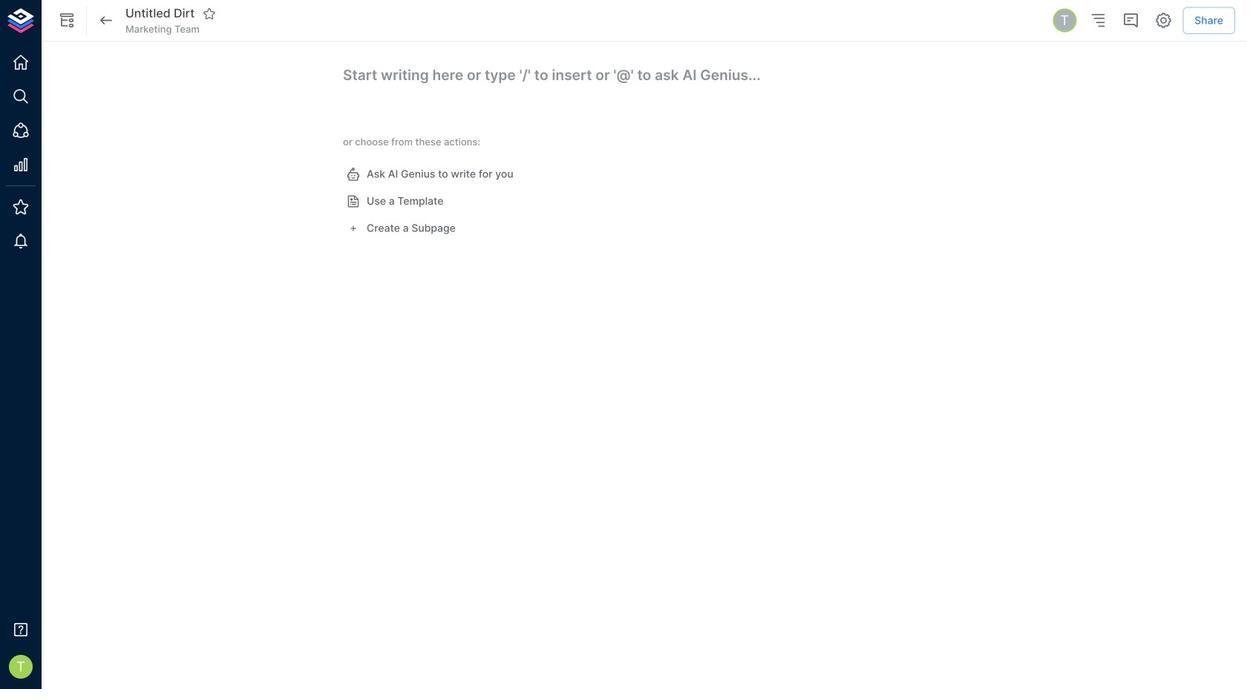 Task type: vqa. For each thing, say whether or not it's contained in the screenshot.
Go Back image
yes



Task type: describe. For each thing, give the bounding box(es) containing it.
go back image
[[97, 12, 115, 29]]



Task type: locate. For each thing, give the bounding box(es) containing it.
table of contents image
[[1089, 12, 1107, 29]]

settings image
[[1155, 12, 1173, 29]]

comments image
[[1122, 12, 1140, 29]]

show wiki image
[[58, 12, 76, 29]]

favorite image
[[203, 7, 216, 20]]



